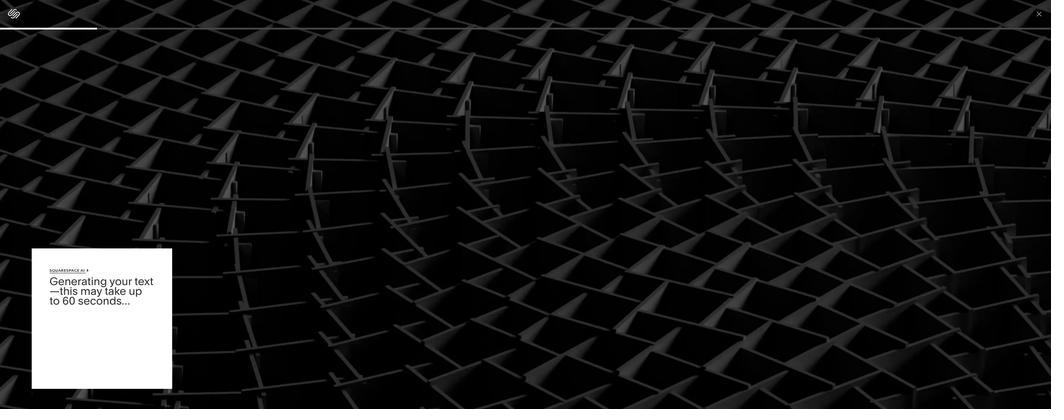 Task type: vqa. For each thing, say whether or not it's contained in the screenshot.
topmost Condensed
no



Task type: describe. For each thing, give the bounding box(es) containing it.
to inside this sets the tone for the text on your site. you can make edits to fit your style and generate more text in the website editor.
[[906, 74, 911, 80]]

learn
[[929, 81, 943, 88]]

0 horizontal spatial the
[[915, 66, 923, 72]]

informative
[[903, 167, 930, 173]]

professional
[[903, 140, 932, 146]]

0 horizontal spatial style
[[703, 393, 714, 397]]

guaranteed
[[46, 124, 139, 141]]

flavors
[[299, 107, 355, 125]]

and
[[942, 74, 951, 80]]

writing style
[[684, 393, 714, 397]]

style inside this sets the tone for the text on your site. you can make edits to fit your style and generate more text in the website editor.
[[930, 74, 941, 80]]

level.
[[453, 124, 496, 141]]

1 horizontal spatial the
[[944, 66, 951, 72]]

your inside generating your text —this may take up to 60 seconds…
[[109, 275, 132, 288]]

a for writing
[[938, 46, 945, 60]]

world
[[136, 107, 182, 125]]

—this
[[50, 285, 78, 298]]

;
[[32, 390, 33, 396]]

take
[[105, 285, 126, 298]]

new
[[414, 124, 448, 141]]

ai
[[81, 269, 85, 273]]

2 of from the left
[[593, 107, 609, 125]]

extensive
[[433, 107, 511, 125]]

writing
[[948, 46, 986, 60]]

meals
[[271, 124, 319, 141]]

friendly
[[973, 140, 992, 146]]

professional button
[[895, 133, 956, 153]]

may
[[80, 285, 102, 298]]

for
[[936, 66, 943, 72]]

our
[[400, 107, 428, 125]]

1 horizontal spatial a
[[345, 124, 355, 141]]

selection
[[516, 107, 588, 125]]

with
[[360, 107, 395, 125]]

1 horizontal spatial text
[[953, 66, 962, 72]]

to inside generating your text —this may take up to 60 seconds…
[[50, 294, 60, 308]]

example
[[63, 84, 87, 91]]

generate
[[952, 74, 974, 80]]

in
[[999, 74, 1003, 80]]

2 horizontal spatial the
[[1004, 74, 1012, 80]]

seconds…
[[78, 294, 130, 308]]

you
[[992, 66, 1001, 72]]

description
[[513, 393, 539, 397]]

discover a world of tantalizing flavors with our extensive selection of unique spices, guaranteed to elevate your meals to a whole new level.
[[46, 107, 730, 141]]

can
[[1002, 66, 1011, 72]]

playful button
[[965, 106, 1027, 126]]

edits
[[893, 74, 905, 80]]

get started
[[339, 393, 366, 397]]

get
[[339, 393, 347, 397]]

2 horizontal spatial text
[[989, 74, 998, 80]]

whole
[[360, 124, 409, 141]]

this sets the tone for the text on your site. you can make edits to fit your style and generate more text in the website editor.
[[893, 66, 1026, 88]]

more
[[944, 81, 957, 88]]

60
[[62, 294, 75, 308]]

more
[[975, 74, 988, 80]]

generating
[[50, 275, 107, 288]]

learn more
[[929, 81, 957, 88]]

informative button
[[895, 160, 956, 180]]



Task type: locate. For each thing, give the bounding box(es) containing it.
text
[[953, 66, 962, 72], [989, 74, 998, 80], [135, 275, 154, 288]]

a
[[938, 46, 945, 60], [121, 107, 131, 125], [345, 124, 355, 141]]

make
[[1012, 66, 1026, 72]]

learn more link
[[929, 81, 957, 88]]

text left on
[[953, 66, 962, 72]]

the up fit
[[915, 66, 923, 72]]

unique
[[614, 107, 670, 125]]

0 horizontal spatial of
[[187, 107, 203, 125]]

tantalizing
[[208, 107, 294, 125]]

playful
[[973, 113, 989, 119]]

text inside generating your text —this may take up to 60 seconds…
[[135, 275, 154, 288]]

a left with
[[345, 124, 355, 141]]

2 vertical spatial text
[[135, 275, 154, 288]]

style right writing
[[703, 393, 714, 397]]

to
[[906, 74, 911, 80], [144, 124, 160, 141], [324, 124, 340, 141], [50, 294, 60, 308]]

style up you
[[988, 46, 1014, 60]]

of
[[187, 107, 203, 125], [593, 107, 609, 125]]

writing
[[684, 393, 701, 397]]

spices,
[[675, 107, 730, 125]]

site.
[[982, 66, 991, 72]]

1 vertical spatial text
[[989, 74, 998, 80]]

discover
[[46, 107, 116, 125]]

sets
[[904, 66, 914, 72]]

fit
[[912, 74, 917, 80]]

quirky
[[973, 167, 989, 173]]

this
[[893, 66, 903, 72]]

started
[[348, 393, 366, 397]]

choose a writing style
[[893, 46, 1014, 60]]

up
[[129, 285, 142, 298]]

squarespace ai
[[50, 269, 86, 273]]

elevate
[[165, 124, 225, 141]]

generating your text —this may take up to 60 seconds…
[[50, 275, 154, 308]]

1 vertical spatial style
[[930, 74, 941, 80]]

0 vertical spatial style
[[988, 46, 1014, 60]]

1 horizontal spatial of
[[593, 107, 609, 125]]

2 vertical spatial style
[[703, 393, 714, 397]]

text left in at the right top of the page
[[989, 74, 998, 80]]

the
[[915, 66, 923, 72], [944, 66, 951, 72], [1004, 74, 1012, 80]]

quirky button
[[965, 160, 1027, 180]]

style up "learn" on the top right
[[930, 74, 941, 80]]

your inside discover a world of tantalizing flavors with our extensive selection of unique spices, guaranteed to elevate your meals to a whole new level.
[[229, 124, 266, 141]]

tone
[[924, 66, 935, 72]]

the right in at the right top of the page
[[1004, 74, 1012, 80]]

0 vertical spatial text
[[953, 66, 962, 72]]

2 horizontal spatial a
[[938, 46, 945, 60]]

editor.
[[913, 81, 928, 88]]

squarespace
[[50, 269, 80, 273]]

style
[[988, 46, 1014, 60], [930, 74, 941, 80], [703, 393, 714, 397]]

website
[[893, 81, 912, 88]]

neutral button
[[895, 106, 956, 126]]

on
[[963, 66, 969, 72]]

0 horizontal spatial text
[[135, 275, 154, 288]]

1 horizontal spatial style
[[930, 74, 941, 80]]

neutral
[[903, 113, 920, 119]]

friendly button
[[965, 133, 1027, 153]]

2 horizontal spatial style
[[988, 46, 1014, 60]]

a left world
[[121, 107, 131, 125]]

text right take at the bottom of the page
[[135, 275, 154, 288]]

a up for
[[938, 46, 945, 60]]

0 horizontal spatial a
[[121, 107, 131, 125]]

the up and
[[944, 66, 951, 72]]

choose
[[893, 46, 936, 60]]

a for world
[[121, 107, 131, 125]]

1 of from the left
[[187, 107, 203, 125]]

your
[[970, 66, 980, 72], [918, 74, 928, 80], [229, 124, 266, 141], [109, 275, 132, 288]]



